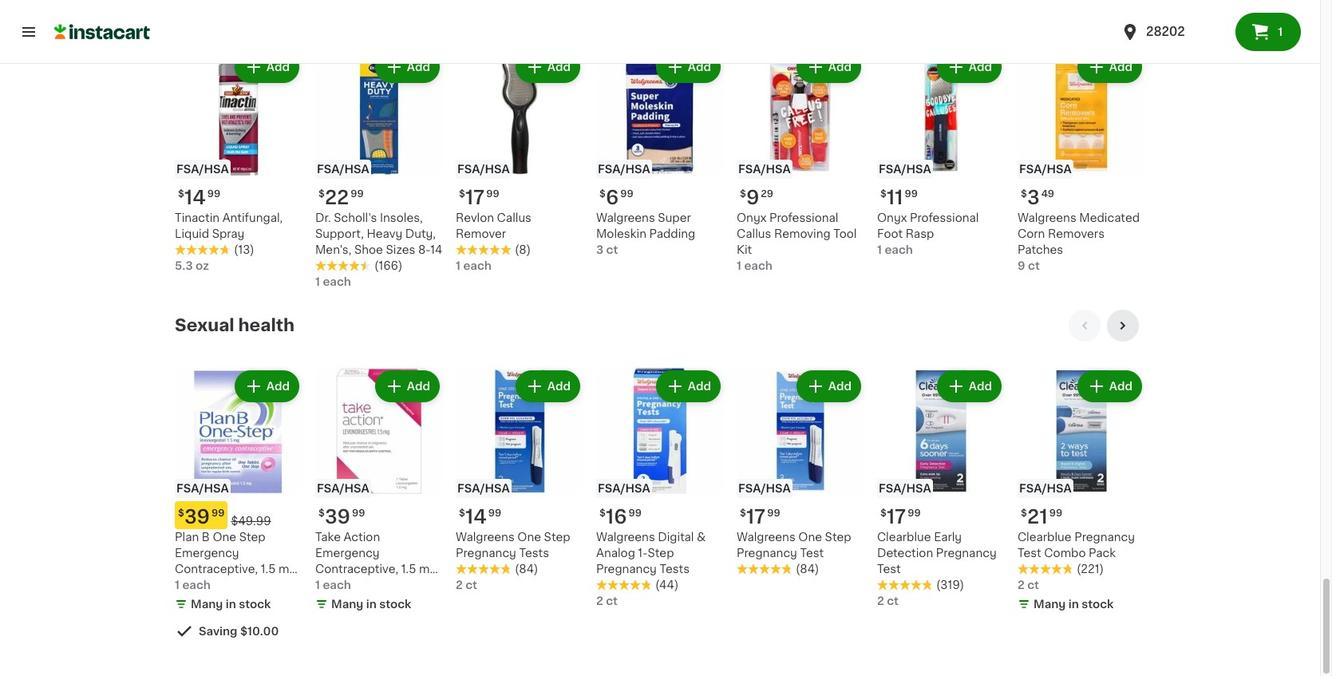 Task type: locate. For each thing, give the bounding box(es) containing it.
2 $ 39 99 from the left
[[318, 508, 365, 526]]

1 tablet from the left
[[175, 580, 209, 591]]

contraceptive, inside "take action emergency contraceptive, 1.5 mg, tablet"
[[315, 564, 398, 575]]

product group containing 21
[[1018, 367, 1145, 616]]

1 horizontal spatial $ 14 99
[[459, 508, 502, 526]]

one for 17
[[798, 532, 822, 543]]

stock
[[239, 599, 271, 610], [379, 599, 411, 610], [1082, 599, 1114, 610]]

17 up "walgreens one step pregnancy test" at right
[[746, 508, 766, 526]]

0 horizontal spatial 1.5
[[261, 564, 276, 575]]

$ inside $ 16 99
[[599, 509, 606, 518]]

removing
[[774, 229, 831, 240]]

2 many in stock from the left
[[331, 599, 411, 610]]

many in stock
[[191, 599, 271, 610], [331, 599, 411, 610], [1034, 599, 1114, 610]]

0 horizontal spatial 39
[[184, 508, 210, 526]]

1 stock from the left
[[239, 599, 271, 610]]

0 vertical spatial callus
[[497, 213, 532, 224]]

39 up b
[[184, 508, 210, 526]]

2 horizontal spatial one
[[798, 532, 822, 543]]

walgreens inside walgreens one step pregnancy tests
[[456, 532, 515, 543]]

0 horizontal spatial 17
[[465, 189, 485, 207]]

0 horizontal spatial 9
[[746, 189, 759, 207]]

14 up tinactin
[[184, 189, 206, 207]]

0 horizontal spatial $ 39 99
[[178, 508, 225, 526]]

2 in from the left
[[366, 599, 377, 610]]

1 1.5 from the left
[[261, 564, 276, 575]]

2 ct down walgreens one step pregnancy tests
[[456, 580, 477, 591]]

in for tablet
[[366, 599, 377, 610]]

2 ct down clearblue pregnancy test combo pack
[[1018, 580, 1039, 591]]

product group
[[175, 48, 303, 274], [315, 48, 443, 290], [456, 48, 584, 274], [596, 48, 724, 258], [737, 48, 864, 274], [877, 48, 1005, 258], [1018, 48, 1145, 274], [175, 367, 303, 648], [315, 367, 443, 616], [456, 367, 584, 593], [596, 367, 724, 609], [737, 367, 864, 577], [877, 367, 1005, 609], [1018, 367, 1145, 616]]

1 vertical spatial callus
[[737, 229, 771, 240]]

in down plan b one step emergency contraceptive, 1.5 mg, tablet in the left bottom of the page
[[226, 599, 236, 610]]

callus inside revlon callus remover
[[497, 213, 532, 224]]

1
[[1278, 26, 1283, 38], [877, 245, 882, 256], [456, 261, 461, 272], [737, 261, 742, 272], [315, 276, 320, 288], [175, 580, 180, 591], [315, 580, 320, 591]]

0 horizontal spatial stock
[[239, 599, 271, 610]]

pregnancy inside walgreens one step pregnancy tests
[[456, 548, 516, 559]]

99 for dr. scholl's insoles, support, heavy duty, men's, shoe sizes 8-14
[[351, 189, 364, 199]]

2 (84) from the left
[[796, 564, 819, 575]]

1 horizontal spatial 1.5
[[401, 564, 416, 575]]

1 (84) from the left
[[515, 564, 538, 575]]

0 horizontal spatial 3
[[596, 245, 604, 256]]

mg, inside plan b one step emergency contraceptive, 1.5 mg, tablet
[[279, 564, 300, 575]]

1 horizontal spatial tests
[[660, 564, 690, 575]]

many down plan b one step emergency contraceptive, 1.5 mg, tablet in the left bottom of the page
[[191, 599, 223, 610]]

patches
[[1018, 245, 1063, 256]]

2 one from the left
[[518, 532, 541, 543]]

★★★★★
[[175, 245, 231, 256], [175, 245, 231, 256], [456, 245, 512, 256], [456, 245, 512, 256], [315, 260, 371, 272], [315, 260, 371, 272], [456, 564, 512, 575], [456, 564, 512, 575], [737, 564, 793, 575], [737, 564, 793, 575], [1018, 564, 1074, 575], [1018, 564, 1074, 575], [596, 580, 652, 591], [596, 580, 652, 591], [877, 580, 933, 591], [877, 580, 933, 591]]

each down b
[[182, 580, 211, 591]]

pregnancy inside clearblue early detection pregnancy test
[[936, 548, 997, 559]]

1 horizontal spatial contraceptive,
[[315, 564, 398, 575]]

$ up clearblue pregnancy test combo pack
[[1021, 509, 1027, 518]]

14
[[184, 189, 206, 207], [430, 245, 443, 256], [465, 508, 487, 526]]

tablet
[[175, 580, 209, 591], [315, 580, 350, 591]]

test for walgreens one step pregnancy test
[[800, 548, 824, 559]]

2 contraceptive, from the left
[[315, 564, 398, 575]]

stock down "take action emergency contraceptive, 1.5 mg, tablet"
[[379, 599, 411, 610]]

stock for contraceptive,
[[239, 599, 271, 610]]

$ for walgreens medicated corn removers patches
[[1021, 189, 1027, 199]]

padding
[[649, 229, 695, 240]]

add button for walgreens super moleskin padding
[[658, 53, 719, 82]]

$ 9 29
[[740, 189, 774, 207]]

many down "take action emergency contraceptive, 1.5 mg, tablet"
[[331, 599, 363, 610]]

professional
[[769, 213, 839, 224], [910, 213, 979, 224]]

fsa/hsa for onyx professional foot rasp
[[879, 164, 931, 175]]

many down combo at the bottom of page
[[1034, 599, 1066, 610]]

$ up foot at the top
[[880, 189, 887, 199]]

2 professional from the left
[[910, 213, 979, 224]]

emergency inside "take action emergency contraceptive, 1.5 mg, tablet"
[[315, 548, 380, 559]]

fsa/hsa up detection
[[879, 483, 931, 494]]

0 horizontal spatial tests
[[519, 548, 549, 559]]

ct down detection
[[887, 596, 899, 607]]

17 up revlon at the top
[[465, 189, 485, 207]]

1 horizontal spatial test
[[877, 564, 901, 575]]

$ up moleskin
[[599, 189, 606, 199]]

2 horizontal spatial $ 17 99
[[880, 508, 921, 526]]

revlon
[[456, 213, 494, 224]]

0 vertical spatial tests
[[519, 548, 549, 559]]

ct down 'patches'
[[1028, 261, 1040, 272]]

add for revlon callus remover
[[547, 62, 571, 73]]

test inside "walgreens one step pregnancy test"
[[800, 548, 824, 559]]

11
[[887, 189, 903, 207]]

walgreens one step pregnancy test
[[737, 532, 851, 559]]

1 horizontal spatial stock
[[379, 599, 411, 610]]

$ 14 99 for walgreens
[[459, 508, 502, 526]]

$ up "walgreens one step pregnancy test" at right
[[740, 509, 746, 518]]

1 horizontal spatial callus
[[737, 229, 771, 240]]

9 down 'patches'
[[1018, 261, 1025, 272]]

(84) down "walgreens one step pregnancy test" at right
[[796, 564, 819, 575]]

each down foot at the top
[[885, 245, 913, 256]]

many
[[191, 599, 223, 610], [331, 599, 363, 610], [1034, 599, 1066, 610]]

0 horizontal spatial tablet
[[175, 580, 209, 591]]

each
[[885, 245, 913, 256], [463, 261, 492, 272], [744, 261, 773, 272], [323, 276, 351, 288], [182, 580, 211, 591], [323, 580, 351, 591]]

1 horizontal spatial 17
[[746, 508, 766, 526]]

1 horizontal spatial 3
[[1027, 189, 1040, 207]]

1 clearblue from the left
[[877, 532, 931, 543]]

99 up walgreens one step pregnancy tests
[[488, 509, 502, 518]]

professional for 11
[[910, 213, 979, 224]]

1 $ 39 99 from the left
[[178, 508, 225, 526]]

99 for clearblue early detection pregnancy test
[[908, 509, 921, 518]]

add for clearblue early detection pregnancy test
[[969, 381, 992, 392]]

$ 17 99 for walgreens
[[740, 508, 780, 526]]

each down take
[[323, 580, 351, 591]]

2 horizontal spatial stock
[[1082, 599, 1114, 610]]

2 mg, from the left
[[419, 564, 440, 575]]

callus inside onyx professional callus removing tool kit 1 each
[[737, 229, 771, 240]]

$ up walgreens one step pregnancy tests
[[459, 509, 465, 518]]

99 for walgreens one step pregnancy test
[[767, 509, 780, 518]]

0 horizontal spatial 14
[[184, 189, 206, 207]]

fsa/hsa up $ 6 99
[[598, 164, 650, 175]]

0 horizontal spatial one
[[213, 532, 236, 543]]

21
[[1027, 508, 1048, 526]]

$ for onyx professional callus removing tool kit
[[740, 189, 746, 199]]

tablet inside plan b one step emergency contraceptive, 1.5 mg, tablet
[[175, 580, 209, 591]]

$ inside $ 3 49
[[1021, 189, 1027, 199]]

fsa/hsa for walgreens one step pregnancy test
[[738, 483, 791, 494]]

1 vertical spatial 3
[[596, 245, 604, 256]]

2 tablet from the left
[[315, 580, 350, 591]]

0 vertical spatial 14
[[184, 189, 206, 207]]

5.3 oz
[[175, 261, 209, 272]]

sexual health
[[175, 317, 295, 334]]

99 for onyx professional foot rasp
[[905, 189, 918, 199]]

99 right 22
[[351, 189, 364, 199]]

3 down moleskin
[[596, 245, 604, 256]]

1 each down remover
[[456, 261, 492, 272]]

14 up walgreens one step pregnancy tests
[[465, 508, 487, 526]]

0 horizontal spatial $ 14 99
[[178, 189, 221, 207]]

item carousel region containing 39
[[175, 310, 1145, 657]]

tests
[[519, 548, 549, 559], [660, 564, 690, 575]]

fsa/hsa up $39.99 original price: $49.99 element
[[176, 483, 229, 494]]

2 horizontal spatial test
[[1018, 548, 1042, 559]]

2 ct for 21
[[1018, 580, 1039, 591]]

b
[[202, 532, 210, 543]]

2 onyx from the left
[[877, 213, 907, 224]]

onyx up foot at the top
[[877, 213, 907, 224]]

test inside clearblue early detection pregnancy test
[[877, 564, 901, 575]]

product group containing 9
[[737, 48, 864, 274]]

0 horizontal spatial onyx
[[737, 213, 767, 224]]

many in stock down "take action emergency contraceptive, 1.5 mg, tablet"
[[331, 599, 411, 610]]

2 emergency from the left
[[315, 548, 380, 559]]

99 inside "$ 22 99"
[[351, 189, 364, 199]]

add for tinactin antifungal, liquid spray
[[266, 62, 290, 73]]

onyx inside onyx professional callus removing tool kit 1 each
[[737, 213, 767, 224]]

one inside walgreens one step pregnancy tests
[[518, 532, 541, 543]]

1-
[[638, 548, 648, 559]]

ct down analog
[[606, 596, 618, 607]]

step inside walgreens one step pregnancy tests
[[544, 532, 570, 543]]

2 ct for 16
[[596, 596, 618, 607]]

stock for mg,
[[379, 599, 411, 610]]

$ inside $ 21 99
[[1021, 509, 1027, 518]]

$ for revlon callus remover
[[459, 189, 465, 199]]

1 horizontal spatial clearblue
[[1018, 532, 1072, 543]]

stock down plan b one step emergency contraceptive, 1.5 mg, tablet in the left bottom of the page
[[239, 599, 271, 610]]

99 for walgreens digital & analog 1-step pregnancy tests
[[629, 509, 642, 518]]

3 inside walgreens super moleskin padding 3 ct
[[596, 245, 604, 256]]

emergency down action
[[315, 548, 380, 559]]

0 horizontal spatial clearblue
[[877, 532, 931, 543]]

ct for 21
[[1028, 580, 1039, 591]]

17 for revlon
[[465, 189, 485, 207]]

99 inside $ 6 99
[[620, 189, 633, 199]]

1 horizontal spatial onyx
[[877, 213, 907, 224]]

2 horizontal spatial in
[[1069, 599, 1079, 610]]

many for plan b one step emergency contraceptive, 1.5 mg, tablet
[[191, 599, 223, 610]]

2 horizontal spatial 17
[[887, 508, 906, 526]]

detection
[[877, 548, 933, 559]]

contraceptive, inside plan b one step emergency contraceptive, 1.5 mg, tablet
[[175, 564, 258, 575]]

fsa/hsa for revlon callus remover
[[457, 164, 510, 175]]

2 clearblue from the left
[[1018, 532, 1072, 543]]

1 horizontal spatial many
[[331, 599, 363, 610]]

1 in from the left
[[226, 599, 236, 610]]

2 stock from the left
[[379, 599, 411, 610]]

$ 14 99 up tinactin
[[178, 189, 221, 207]]

3 in from the left
[[1069, 599, 1079, 610]]

product group containing 3
[[1018, 48, 1145, 274]]

$ left 49
[[1021, 189, 1027, 199]]

rasp
[[906, 229, 934, 240]]

2 for 21
[[1018, 580, 1025, 591]]

$ up take
[[318, 509, 325, 518]]

add button for clearblue early detection pregnancy test
[[939, 372, 1000, 401]]

tablet down plan
[[175, 580, 209, 591]]

$ 14 99 up walgreens one step pregnancy tests
[[459, 508, 502, 526]]

add button for walgreens one step pregnancy test
[[798, 372, 860, 401]]

0 horizontal spatial (84)
[[515, 564, 538, 575]]

0 horizontal spatial emergency
[[175, 548, 239, 559]]

in down "take action emergency contraceptive, 1.5 mg, tablet"
[[366, 599, 377, 610]]

2 horizontal spatial 14
[[465, 508, 487, 526]]

$ inside $ 11 99
[[880, 189, 887, 199]]

2 1.5 from the left
[[401, 564, 416, 575]]

clearblue for 21
[[1018, 532, 1072, 543]]

many in stock down (221)
[[1034, 599, 1114, 610]]

3 left 49
[[1027, 189, 1040, 207]]

1 horizontal spatial $ 39 99
[[318, 508, 365, 526]]

in down (221)
[[1069, 599, 1079, 610]]

plan b one step emergency contraceptive, 1.5 mg, tablet
[[175, 532, 300, 591]]

99 up action
[[352, 509, 365, 518]]

stock down (221)
[[1082, 599, 1114, 610]]

$ inside the $ 9 29
[[740, 189, 746, 199]]

1 vertical spatial $ 14 99
[[459, 508, 502, 526]]

99 right 6
[[620, 189, 633, 199]]

14 down duty,
[[430, 245, 443, 256]]

onyx for 9
[[737, 213, 767, 224]]

walgreens
[[596, 213, 655, 224], [1018, 213, 1077, 224], [456, 532, 515, 543], [596, 532, 655, 543], [737, 532, 796, 543]]

$ for dr. scholl's insoles, support, heavy duty, men's, shoe sizes 8-14
[[318, 189, 325, 199]]

(44)
[[655, 580, 679, 591]]

14 inside dr. scholl's insoles, support, heavy duty, men's, shoe sizes 8-14
[[430, 245, 443, 256]]

test for clearblue early detection pregnancy test
[[877, 564, 901, 575]]

1 horizontal spatial 14
[[430, 245, 443, 256]]

0 horizontal spatial professional
[[769, 213, 839, 224]]

pregnancy inside clearblue pregnancy test combo pack
[[1075, 532, 1135, 543]]

1 horizontal spatial professional
[[910, 213, 979, 224]]

2 down clearblue pregnancy test combo pack
[[1018, 580, 1025, 591]]

callus up kit
[[737, 229, 771, 240]]

17 up detection
[[887, 508, 906, 526]]

9 inside walgreens medicated corn removers patches 9 ct
[[1018, 261, 1025, 272]]

plan
[[175, 532, 199, 543]]

0 horizontal spatial many in stock
[[191, 599, 271, 610]]

0 horizontal spatial callus
[[497, 213, 532, 224]]

item carousel region
[[175, 0, 1145, 297], [175, 310, 1145, 657]]

2 vertical spatial 14
[[465, 508, 487, 526]]

29
[[761, 189, 774, 199]]

1 emergency from the left
[[175, 548, 239, 559]]

$ up revlon at the top
[[459, 189, 465, 199]]

walgreens inside "walgreens one step pregnancy test"
[[737, 532, 796, 543]]

clearblue
[[877, 532, 931, 543], [1018, 532, 1072, 543]]

(84)
[[515, 564, 538, 575], [796, 564, 819, 575]]

3 one from the left
[[798, 532, 822, 543]]

one inside plan b one step emergency contraceptive, 1.5 mg, tablet
[[213, 532, 236, 543]]

99 inside $ 16 99
[[629, 509, 642, 518]]

$ up dr.
[[318, 189, 325, 199]]

professional up rasp
[[910, 213, 979, 224]]

2 ct
[[456, 580, 477, 591], [1018, 580, 1039, 591], [596, 596, 618, 607], [877, 596, 899, 607]]

$ left 29
[[740, 189, 746, 199]]

$ up detection
[[880, 509, 887, 518]]

callus
[[497, 213, 532, 224], [737, 229, 771, 240]]

0 horizontal spatial contraceptive,
[[175, 564, 258, 575]]

add for walgreens one step pregnancy tests
[[547, 381, 571, 392]]

walgreens inside walgreens medicated corn removers patches 9 ct
[[1018, 213, 1077, 224]]

1 horizontal spatial many in stock
[[331, 599, 411, 610]]

add button for take action emergency contraceptive, 1.5 mg, tablet
[[377, 372, 438, 401]]

medicated
[[1079, 213, 1140, 224]]

$ 17 99 up revlon at the top
[[459, 189, 500, 207]]

analog
[[596, 548, 635, 559]]

step inside walgreens digital & analog 1-step pregnancy tests
[[648, 548, 674, 559]]

0 vertical spatial $ 14 99
[[178, 189, 221, 207]]

product group containing 6
[[596, 48, 724, 258]]

add for take action emergency contraceptive, 1.5 mg, tablet
[[407, 381, 430, 392]]

walgreens for 17
[[737, 532, 796, 543]]

1 horizontal spatial $ 17 99
[[740, 508, 780, 526]]

professional inside onyx professional callus removing tool kit 1 each
[[769, 213, 839, 224]]

1 horizontal spatial mg,
[[419, 564, 440, 575]]

1 onyx from the left
[[737, 213, 767, 224]]

2 down walgreens one step pregnancy tests
[[456, 580, 463, 591]]

walgreens for 14
[[456, 532, 515, 543]]

fsa/hsa up tinactin
[[176, 164, 229, 175]]

99
[[207, 189, 221, 199], [351, 189, 364, 199], [486, 189, 500, 199], [620, 189, 633, 199], [905, 189, 918, 199], [212, 509, 225, 518], [352, 509, 365, 518], [488, 509, 502, 518], [629, 509, 642, 518], [767, 509, 780, 518], [908, 509, 921, 518], [1049, 509, 1063, 518]]

2 down detection
[[877, 596, 884, 607]]

$ for walgreens super moleskin padding
[[599, 189, 606, 199]]

1 item carousel region from the top
[[175, 0, 1145, 297]]

contraceptive, down action
[[315, 564, 398, 575]]

callus up (8)
[[497, 213, 532, 224]]

0 horizontal spatial $ 17 99
[[459, 189, 500, 207]]

$ 17 99 for revlon
[[459, 189, 500, 207]]

99 for revlon callus remover
[[486, 189, 500, 199]]

0 horizontal spatial mg,
[[279, 564, 300, 575]]

$ 17 99
[[459, 189, 500, 207], [740, 508, 780, 526], [880, 508, 921, 526]]

$ 17 99 up "walgreens one step pregnancy test" at right
[[740, 508, 780, 526]]

99 right 16
[[629, 509, 642, 518]]

clearblue inside clearblue pregnancy test combo pack
[[1018, 532, 1072, 543]]

$ inside $ 6 99
[[599, 189, 606, 199]]

fsa/hsa up "walgreens one step pregnancy test" at right
[[738, 483, 791, 494]]

1 each down men's, on the top left of page
[[315, 276, 351, 288]]

2 item carousel region from the top
[[175, 310, 1145, 657]]

pack
[[1089, 548, 1116, 559]]

9 left 29
[[746, 189, 759, 207]]

ct inside walgreens medicated corn removers patches 9 ct
[[1028, 261, 1040, 272]]

1 horizontal spatial in
[[366, 599, 377, 610]]

fsa/hsa up $ 16 99
[[598, 483, 650, 494]]

fsa/hsa up $ 11 99
[[879, 164, 931, 175]]

test
[[800, 548, 824, 559], [1018, 548, 1042, 559], [877, 564, 901, 575]]

$ inside "$ 22 99"
[[318, 189, 325, 199]]

1 many from the left
[[191, 599, 223, 610]]

1 vertical spatial 9
[[1018, 261, 1025, 272]]

fsa/hsa up revlon at the top
[[457, 164, 510, 175]]

one inside "walgreens one step pregnancy test"
[[798, 532, 822, 543]]

99 up revlon at the top
[[486, 189, 500, 199]]

add button
[[236, 53, 298, 82], [377, 53, 438, 82], [517, 53, 579, 82], [658, 53, 719, 82], [798, 53, 860, 82], [939, 53, 1000, 82], [1079, 53, 1141, 82], [236, 372, 298, 401], [377, 372, 438, 401], [517, 372, 579, 401], [658, 372, 719, 401], [798, 372, 860, 401], [939, 372, 1000, 401], [1079, 372, 1141, 401]]

professional inside onyx professional foot rasp 1 each
[[910, 213, 979, 224]]

1 39 from the left
[[184, 508, 210, 526]]

fsa/hsa up $ 21 99
[[1019, 483, 1072, 494]]

fsa/hsa up walgreens one step pregnancy tests
[[457, 483, 510, 494]]

$ 39 99
[[178, 508, 225, 526], [318, 508, 365, 526]]

pregnancy for walgreens one step pregnancy test
[[737, 548, 797, 559]]

one
[[213, 532, 236, 543], [518, 532, 541, 543], [798, 532, 822, 543]]

2 ct down detection
[[877, 596, 899, 607]]

1 horizontal spatial (84)
[[796, 564, 819, 575]]

2 ct for 14
[[456, 580, 477, 591]]

1 horizontal spatial one
[[518, 532, 541, 543]]

walgreens inside walgreens digital & analog 1-step pregnancy tests
[[596, 532, 655, 543]]

$ up analog
[[599, 509, 606, 518]]

tablet down take
[[315, 580, 350, 591]]

1 many in stock from the left
[[191, 599, 271, 610]]

1 one from the left
[[213, 532, 236, 543]]

1 mg, from the left
[[279, 564, 300, 575]]

fsa/hsa up take
[[317, 483, 369, 494]]

0 horizontal spatial in
[[226, 599, 236, 610]]

fsa/hsa
[[176, 164, 229, 175], [317, 164, 369, 175], [457, 164, 510, 175], [598, 164, 650, 175], [738, 164, 791, 175], [879, 164, 931, 175], [1019, 164, 1072, 175], [176, 483, 229, 494], [317, 483, 369, 494], [457, 483, 510, 494], [598, 483, 650, 494], [738, 483, 791, 494], [879, 483, 931, 494], [1019, 483, 1072, 494]]

1 horizontal spatial tablet
[[315, 580, 350, 591]]

pregnancy inside "walgreens one step pregnancy test"
[[737, 548, 797, 559]]

clearblue up detection
[[877, 532, 931, 543]]

3
[[1027, 189, 1040, 207], [596, 245, 604, 256]]

super
[[658, 213, 691, 224]]

add for dr. scholl's insoles, support, heavy duty, men's, shoe sizes 8-14
[[407, 62, 430, 73]]

clearblue down $ 21 99
[[1018, 532, 1072, 543]]

walgreens digital & analog 1-step pregnancy tests
[[596, 532, 706, 575]]

$ up tinactin
[[178, 189, 184, 199]]

fsa/hsa for walgreens one step pregnancy tests
[[457, 483, 510, 494]]

moleskin
[[596, 229, 647, 240]]

(84) down walgreens one step pregnancy tests
[[515, 564, 538, 575]]

clearblue pregnancy test combo pack
[[1018, 532, 1135, 559]]

5.3
[[175, 261, 193, 272]]

add for onyx professional foot rasp
[[969, 62, 992, 73]]

2
[[456, 580, 463, 591], [1018, 580, 1025, 591], [596, 596, 603, 607], [877, 596, 884, 607]]

fsa/hsa for tinactin antifungal, liquid spray
[[176, 164, 229, 175]]

0 horizontal spatial test
[[800, 548, 824, 559]]

1 horizontal spatial 39
[[325, 508, 350, 526]]

1 vertical spatial 14
[[430, 245, 443, 256]]

spray
[[212, 229, 245, 240]]

clearblue inside clearblue early detection pregnancy test
[[877, 532, 931, 543]]

add for walgreens medicated corn removers patches
[[1109, 62, 1133, 73]]

ct down walgreens one step pregnancy tests
[[466, 580, 477, 591]]

step inside "walgreens one step pregnancy test"
[[825, 532, 851, 543]]

0 vertical spatial item carousel region
[[175, 0, 1145, 297]]

2 horizontal spatial many in stock
[[1034, 599, 1114, 610]]

tool
[[833, 229, 857, 240]]

28202
[[1146, 26, 1185, 38]]

0 horizontal spatial many
[[191, 599, 223, 610]]

$ 17 99 up detection
[[880, 508, 921, 526]]

2 for 16
[[596, 596, 603, 607]]

many in stock down plan b one step emergency contraceptive, 1.5 mg, tablet in the left bottom of the page
[[191, 599, 271, 610]]

scholl's
[[334, 213, 377, 224]]

onyx
[[737, 213, 767, 224], [877, 213, 907, 224]]

1 vertical spatial item carousel region
[[175, 310, 1145, 657]]

99 up tinactin
[[207, 189, 221, 199]]

$ 14 99
[[178, 189, 221, 207], [459, 508, 502, 526]]

1 vertical spatial tests
[[660, 564, 690, 575]]

99 right 21
[[1049, 509, 1063, 518]]

fsa/hsa up 49
[[1019, 164, 1072, 175]]

add button for walgreens medicated corn removers patches
[[1079, 53, 1141, 82]]

99 right 11
[[905, 189, 918, 199]]

$ 6 99
[[599, 189, 633, 207]]

99 for take action emergency contraceptive, 1.5 mg, tablet
[[352, 509, 365, 518]]

dr. scholl's insoles, support, heavy duty, men's, shoe sizes 8-14
[[315, 213, 443, 256]]

2 ct down analog
[[596, 596, 618, 607]]

99 inside $ 21 99
[[1049, 509, 1063, 518]]

3 many in stock from the left
[[1034, 599, 1114, 610]]

1 inside onyx professional callus removing tool kit 1 each
[[737, 261, 742, 272]]

add button for onyx professional foot rasp
[[939, 53, 1000, 82]]

1 button
[[1236, 13, 1301, 51]]

in for 1.5
[[226, 599, 236, 610]]

onyx inside onyx professional foot rasp 1 each
[[877, 213, 907, 224]]

fsa/hsa up "$ 22 99"
[[317, 164, 369, 175]]

$ for clearblue early detection pregnancy test
[[880, 509, 887, 518]]

professional up the removing
[[769, 213, 839, 224]]

1 horizontal spatial 9
[[1018, 261, 1025, 272]]

2 down analog
[[596, 596, 603, 607]]

many in stock for 1.5
[[191, 599, 271, 610]]

insoles,
[[380, 213, 423, 224]]

2 for 17
[[877, 596, 884, 607]]

step
[[239, 532, 266, 543], [544, 532, 570, 543], [825, 532, 851, 543], [648, 548, 674, 559]]

tests inside walgreens digital & analog 1-step pregnancy tests
[[660, 564, 690, 575]]

2 horizontal spatial many
[[1034, 599, 1066, 610]]

1 contraceptive, from the left
[[175, 564, 258, 575]]

contraceptive, down b
[[175, 564, 258, 575]]

fsa/hsa for clearblue early detection pregnancy test
[[879, 483, 931, 494]]

99 for clearblue pregnancy test combo pack
[[1049, 509, 1063, 518]]

ct down moleskin
[[606, 245, 618, 256]]

$ 39 99 up take
[[318, 508, 365, 526]]

2 many from the left
[[331, 599, 363, 610]]

99 inside $ 11 99
[[905, 189, 918, 199]]

1 professional from the left
[[769, 213, 839, 224]]

1 horizontal spatial emergency
[[315, 548, 380, 559]]



Task type: vqa. For each thing, say whether or not it's contained in the screenshot.


Task type: describe. For each thing, give the bounding box(es) containing it.
walgreens medicated corn removers patches 9 ct
[[1018, 213, 1140, 272]]

add button for tinactin antifungal, liquid spray
[[236, 53, 298, 82]]

2 ct for 17
[[877, 596, 899, 607]]

in inside product group
[[1069, 599, 1079, 610]]

remover
[[456, 229, 506, 240]]

each inside onyx professional foot rasp 1 each
[[885, 245, 913, 256]]

3 many from the left
[[1034, 599, 1066, 610]]

0 vertical spatial 3
[[1027, 189, 1040, 207]]

early
[[934, 532, 962, 543]]

professional for 9
[[769, 213, 839, 224]]

action
[[344, 532, 380, 543]]

digital
[[658, 532, 694, 543]]

each inside onyx professional callus removing tool kit 1 each
[[744, 261, 773, 272]]

2 for 14
[[456, 580, 463, 591]]

(221)
[[1077, 564, 1104, 575]]

$ 17 99 for clearblue
[[880, 508, 921, 526]]

$ for walgreens digital & analog 1-step pregnancy tests
[[599, 509, 606, 518]]

99 left $49.99
[[212, 509, 225, 518]]

$ 22 99
[[318, 189, 364, 207]]

corn
[[1018, 229, 1045, 240]]

$39.99 original price: $49.99 element
[[175, 502, 303, 530]]

$ for clearblue pregnancy test combo pack
[[1021, 509, 1027, 518]]

clearblue for 17
[[877, 532, 931, 543]]

dr.
[[315, 213, 331, 224]]

each down men's, on the top left of page
[[323, 276, 351, 288]]

add for onyx professional callus removing tool kit
[[828, 62, 852, 73]]

ct for 14
[[466, 580, 477, 591]]

(84) for 17
[[796, 564, 819, 575]]

(84) for 14
[[515, 564, 538, 575]]

walgreens super moleskin padding 3 ct
[[596, 213, 695, 256]]

sexual
[[175, 317, 234, 334]]

duty,
[[405, 229, 436, 240]]

fsa/hsa for walgreens medicated corn removers patches
[[1019, 164, 1072, 175]]

product group containing 22
[[315, 48, 443, 290]]

tinactin
[[175, 213, 220, 224]]

many for take action emergency contraceptive, 1.5 mg, tablet
[[331, 599, 363, 610]]

add button for onyx professional callus removing tool kit
[[798, 53, 860, 82]]

ct inside walgreens super moleskin padding 3 ct
[[606, 245, 618, 256]]

add for walgreens super moleskin padding
[[688, 62, 711, 73]]

49
[[1041, 189, 1055, 199]]

add for clearblue pregnancy test combo pack
[[1109, 381, 1133, 392]]

clearblue early detection pregnancy test
[[877, 532, 997, 575]]

$ 14 99 for tinactin
[[178, 189, 221, 207]]

2 39 from the left
[[325, 508, 350, 526]]

pregnancy for walgreens one step pregnancy tests
[[456, 548, 516, 559]]

take
[[315, 532, 341, 543]]

fsa/hsa for walgreens digital & analog 1-step pregnancy tests
[[598, 483, 650, 494]]

(166)
[[374, 261, 403, 272]]

fsa/hsa for clearblue pregnancy test combo pack
[[1019, 483, 1072, 494]]

shoe
[[354, 245, 383, 256]]

tablet inside "take action emergency contraceptive, 1.5 mg, tablet"
[[315, 580, 350, 591]]

instacart logo image
[[54, 22, 150, 42]]

antifungal,
[[222, 213, 283, 224]]

ct for 16
[[606, 596, 618, 607]]

health
[[238, 317, 295, 334]]

pregnancy inside walgreens digital & analog 1-step pregnancy tests
[[596, 564, 657, 575]]

$ up plan
[[178, 509, 184, 518]]

removers
[[1048, 229, 1105, 240]]

kit
[[737, 245, 752, 256]]

add for walgreens digital & analog 1-step pregnancy tests
[[688, 381, 711, 392]]

add button for clearblue pregnancy test combo pack
[[1079, 372, 1141, 401]]

&
[[697, 532, 706, 543]]

1.5 inside "take action emergency contraceptive, 1.5 mg, tablet"
[[401, 564, 416, 575]]

22
[[325, 189, 349, 207]]

take action emergency contraceptive, 1.5 mg, tablet
[[315, 532, 440, 591]]

heavy
[[367, 229, 402, 240]]

16
[[606, 508, 627, 526]]

onyx professional foot rasp 1 each
[[877, 213, 979, 256]]

fsa/hsa for dr. scholl's insoles, support, heavy duty, men's, shoe sizes 8-14
[[317, 164, 369, 175]]

tests inside walgreens one step pregnancy tests
[[519, 548, 549, 559]]

add button for dr. scholl's insoles, support, heavy duty, men's, shoe sizes 8-14
[[377, 53, 438, 82]]

$ 11 99
[[880, 189, 918, 207]]

onyx for 11
[[877, 213, 907, 224]]

1.5 inside plan b one step emergency contraceptive, 1.5 mg, tablet
[[261, 564, 276, 575]]

tinactin antifungal, liquid spray
[[175, 213, 283, 240]]

17 for walgreens
[[746, 508, 766, 526]]

$ 39 99 inside $39.99 original price: $49.99 element
[[178, 508, 225, 526]]

one for 14
[[518, 532, 541, 543]]

$ 3 49
[[1021, 189, 1055, 207]]

fsa/hsa for walgreens super moleskin padding
[[598, 164, 650, 175]]

mg, inside "take action emergency contraceptive, 1.5 mg, tablet"
[[419, 564, 440, 575]]

14 for tinactin
[[184, 189, 206, 207]]

fsa/hsa for plan b one step emergency contraceptive, 1.5 mg, tablet
[[176, 483, 229, 494]]

$49.99
[[231, 516, 271, 527]]

1 each down plan
[[175, 580, 211, 591]]

14 for walgreens
[[465, 508, 487, 526]]

99 for walgreens one step pregnancy tests
[[488, 509, 502, 518]]

$ for tinactin antifungal, liquid spray
[[178, 189, 184, 199]]

add button for walgreens digital & analog 1-step pregnancy tests
[[658, 372, 719, 401]]

$ for walgreens one step pregnancy tests
[[459, 509, 465, 518]]

test inside clearblue pregnancy test combo pack
[[1018, 548, 1042, 559]]

add for walgreens one step pregnancy test
[[828, 381, 852, 392]]

each down remover
[[463, 261, 492, 272]]

oz
[[196, 261, 209, 272]]

emergency inside plan b one step emergency contraceptive, 1.5 mg, tablet
[[175, 548, 239, 559]]

3 stock from the left
[[1082, 599, 1114, 610]]

walgreens one step pregnancy tests
[[456, 532, 570, 559]]

fsa/hsa for onyx professional callus removing tool kit
[[738, 164, 791, 175]]

walgreens inside walgreens super moleskin padding 3 ct
[[596, 213, 655, 224]]

fsa/hsa for take action emergency contraceptive, 1.5 mg, tablet
[[317, 483, 369, 494]]

28202 button
[[1121, 10, 1217, 54]]

onyx professional callus removing tool kit 1 each
[[737, 213, 857, 272]]

0 vertical spatial 9
[[746, 189, 759, 207]]

17 for clearblue
[[887, 508, 906, 526]]

(13)
[[234, 245, 254, 256]]

$ for onyx professional foot rasp
[[880, 189, 887, 199]]

(319)
[[936, 580, 964, 591]]

$ 16 99
[[599, 508, 642, 526]]

product group containing 16
[[596, 367, 724, 609]]

step inside plan b one step emergency contraceptive, 1.5 mg, tablet
[[239, 532, 266, 543]]

ct for 17
[[887, 596, 899, 607]]

add button for walgreens one step pregnancy tests
[[517, 372, 579, 401]]

(8)
[[515, 245, 531, 256]]

many in stock for tablet
[[331, 599, 411, 610]]

sizes
[[386, 245, 415, 256]]

1 inside 1 button
[[1278, 26, 1283, 38]]

add button for revlon callus remover
[[517, 53, 579, 82]]

99 for tinactin antifungal, liquid spray
[[207, 189, 221, 199]]

liquid
[[175, 229, 209, 240]]

99 for walgreens super moleskin padding
[[620, 189, 633, 199]]

product group containing 11
[[877, 48, 1005, 258]]

combo
[[1044, 548, 1086, 559]]

support,
[[315, 229, 364, 240]]

$ for walgreens one step pregnancy test
[[740, 509, 746, 518]]

8-
[[418, 245, 430, 256]]

foot
[[877, 229, 903, 240]]

men's,
[[315, 245, 352, 256]]

item carousel region containing 14
[[175, 0, 1145, 297]]

1 each down take
[[315, 580, 351, 591]]

revlon callus remover
[[456, 213, 532, 240]]

$ for take action emergency contraceptive, 1.5 mg, tablet
[[318, 509, 325, 518]]

pregnancy for clearblue early detection pregnancy test
[[936, 548, 997, 559]]

1 inside onyx professional foot rasp 1 each
[[877, 245, 882, 256]]

6
[[606, 189, 619, 207]]

$ 21 99
[[1021, 508, 1063, 526]]



